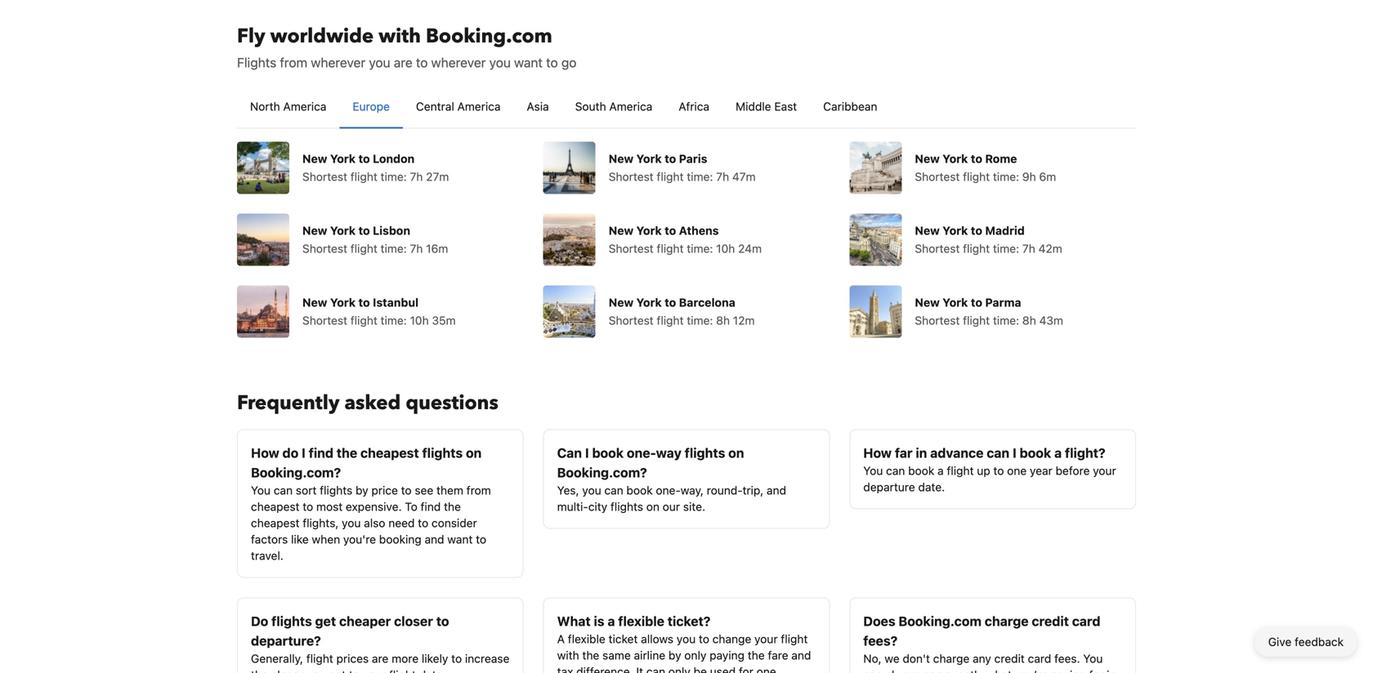 Task type: locate. For each thing, give the bounding box(es) containing it.
0 vertical spatial closer
[[394, 614, 433, 630]]

new inside new york to barcelona shortest flight time: 8h 12m
[[609, 296, 634, 309]]

want inside fly worldwide with booking.com flights from wherever you are to wherever you want to go
[[514, 55, 543, 70]]

time: for london
[[381, 170, 407, 184]]

york for paris
[[637, 152, 662, 166]]

2 8h from the left
[[1023, 314, 1037, 327]]

are up europe button
[[394, 55, 413, 70]]

new inside new york to paris shortest flight time: 7h 47m
[[609, 152, 634, 166]]

new york to madrid shortest flight time: 7h 42m
[[915, 224, 1063, 256]]

york inside new york to rome shortest flight time: 9h 6m
[[943, 152, 968, 166]]

america right south at the top left of the page
[[609, 100, 653, 113]]

tab list containing north america
[[237, 85, 1137, 130]]

you left sort
[[251, 484, 271, 498]]

1 horizontal spatial find
[[421, 500, 441, 514]]

the
[[337, 446, 357, 461], [444, 500, 461, 514], [583, 649, 600, 663], [748, 649, 765, 663], [251, 669, 268, 674]]

york for barcelona
[[637, 296, 662, 309]]

to right up
[[994, 464, 1004, 478]]

time: down istanbul
[[381, 314, 407, 327]]

to left barcelona
[[665, 296, 676, 309]]

to left rome
[[971, 152, 983, 166]]

book right can on the left of page
[[592, 446, 624, 461]]

1 vertical spatial paying
[[1051, 669, 1086, 674]]

1 vertical spatial 10h
[[410, 314, 429, 327]]

1 vertical spatial your
[[755, 633, 778, 646]]

0 vertical spatial by
[[356, 484, 368, 498]]

i inside can i book one-way flights on booking.com? yes, you can book one-way, round-trip, and multi-city flights on our site.
[[585, 446, 589, 461]]

7h inside new york to london shortest flight time: 7h 27m
[[410, 170, 423, 184]]

new inside new york to parma shortest flight time: 8h 43m
[[915, 296, 940, 309]]

i inside how do i find the cheapest flights on booking.com? you can sort flights by price to see them from cheapest to most expensive. to find the cheapest flights, you also need to consider factors like when you're booking and want to travel.
[[302, 446, 306, 461]]

shortest right new york to paris image
[[609, 170, 654, 184]]

date.
[[919, 481, 945, 494], [419, 669, 446, 674]]

can down airline
[[647, 666, 666, 674]]

time: for barcelona
[[687, 314, 713, 327]]

on down questions
[[466, 446, 482, 461]]

you inside can i book one-way flights on booking.com? yes, you can book one-way, round-trip, and multi-city flights on our site.
[[582, 484, 602, 498]]

9h
[[1023, 170, 1037, 184]]

charge up any
[[985, 614, 1029, 630]]

7h left the 16m at the top left of page
[[410, 242, 423, 256]]

with inside fly worldwide with booking.com flights from wherever you are to wherever you want to go
[[379, 23, 421, 50]]

are
[[394, 55, 413, 70], [372, 652, 389, 666]]

0 vertical spatial paying
[[710, 649, 745, 663]]

way
[[656, 446, 682, 461]]

flight down paris
[[657, 170, 684, 184]]

1 vertical spatial and
[[425, 533, 444, 547]]

shortest right new york to rome image
[[915, 170, 960, 184]]

time: inside new york to london shortest flight time: 7h 27m
[[381, 170, 407, 184]]

book
[[592, 446, 624, 461], [1020, 446, 1052, 461], [909, 464, 935, 478], [627, 484, 653, 498]]

0 horizontal spatial booking.com?
[[251, 465, 341, 481]]

1 horizontal spatial a
[[938, 464, 944, 478]]

shortest for new york to paris shortest flight time: 7h 47m
[[609, 170, 654, 184]]

york left london
[[330, 152, 356, 166]]

what is a flexible ticket? a flexible ticket allows you to change your flight with the same airline by only paying the fare and tax difference. it can only be used for o
[[557, 614, 811, 674]]

time: down athens
[[687, 242, 713, 256]]

1 vertical spatial want
[[448, 533, 473, 547]]

0 horizontal spatial paying
[[710, 649, 745, 663]]

way,
[[681, 484, 704, 498]]

flight inside new york to barcelona shortest flight time: 8h 12m
[[657, 314, 684, 327]]

0 horizontal spatial you
[[251, 484, 271, 498]]

by
[[356, 484, 368, 498], [669, 649, 682, 663]]

advance
[[931, 446, 984, 461]]

booking
[[379, 533, 422, 547]]

2 booking.com? from the left
[[557, 465, 647, 481]]

booking.com inside fly worldwide with booking.com flights from wherever you are to wherever you want to go
[[426, 23, 553, 50]]

0 vertical spatial booking.com
[[426, 23, 553, 50]]

1 horizontal spatial see
[[924, 669, 943, 674]]

when
[[312, 533, 340, 547]]

barcelona
[[679, 296, 736, 309]]

paying inside does booking.com charge credit card fees? no, we don't charge any credit card fees. you can always see exactly what you're paying for i
[[1051, 669, 1086, 674]]

for right used
[[739, 666, 754, 674]]

flight for athens
[[657, 242, 684, 256]]

2 horizontal spatial you
[[1084, 652, 1103, 666]]

flight
[[351, 170, 378, 184], [657, 170, 684, 184], [963, 170, 990, 184], [351, 242, 378, 256], [657, 242, 684, 256], [963, 242, 990, 256], [351, 314, 378, 327], [657, 314, 684, 327], [963, 314, 990, 327], [947, 464, 974, 478], [781, 633, 808, 646], [306, 652, 333, 666], [389, 669, 416, 674]]

york for parma
[[943, 296, 968, 309]]

can down no,
[[864, 669, 883, 674]]

8h
[[716, 314, 730, 327], [1023, 314, 1037, 327]]

flight down athens
[[657, 242, 684, 256]]

booking.com up central america
[[426, 23, 553, 50]]

0 vertical spatial card
[[1073, 614, 1101, 630]]

london
[[373, 152, 415, 166]]

flights right city in the left of the page
[[611, 500, 644, 514]]

card up 'fees.' on the bottom of the page
[[1073, 614, 1101, 630]]

york inside new york to paris shortest flight time: 7h 47m
[[637, 152, 662, 166]]

flight for parma
[[963, 314, 990, 327]]

10h for athens
[[716, 242, 735, 256]]

to left madrid
[[971, 224, 983, 238]]

0 horizontal spatial want
[[448, 533, 473, 547]]

shortest for new york to barcelona shortest flight time: 8h 12m
[[609, 314, 654, 327]]

2 vertical spatial you
[[1084, 652, 1103, 666]]

caribbean button
[[810, 85, 891, 128]]

1 horizontal spatial paying
[[1051, 669, 1086, 674]]

10h left 35m
[[410, 314, 429, 327]]

0 horizontal spatial by
[[356, 484, 368, 498]]

you
[[864, 464, 883, 478], [251, 484, 271, 498], [1084, 652, 1103, 666]]

shortest for new york to madrid shortest flight time: 7h 42m
[[915, 242, 960, 256]]

3 america from the left
[[609, 100, 653, 113]]

1 horizontal spatial date.
[[919, 481, 945, 494]]

madrid
[[986, 224, 1025, 238]]

you're
[[343, 533, 376, 547]]

how far in advance can i book a flight? you can book a flight up to one year before your departure date.
[[864, 446, 1117, 494]]

0 vertical spatial your
[[1093, 464, 1117, 478]]

7h left 27m
[[410, 170, 423, 184]]

0 horizontal spatial are
[[372, 652, 389, 666]]

0 horizontal spatial 10h
[[410, 314, 429, 327]]

0 vertical spatial you
[[864, 464, 883, 478]]

fly worldwide with booking.com flights from wherever you are to wherever you want to go
[[237, 23, 577, 70]]

0 vertical spatial a
[[1055, 446, 1062, 461]]

i right the do
[[302, 446, 306, 461]]

0 horizontal spatial for
[[739, 666, 754, 674]]

your inside what is a flexible ticket? a flexible ticket allows you to change your flight with the same airline by only paying the fare and tax difference. it can only be used for o
[[755, 633, 778, 646]]

can up city in the left of the page
[[605, 484, 624, 498]]

date. inside "do flights get cheaper closer to departure? generally, flight prices are more likely to increase the closer you get to your flight date."
[[419, 669, 446, 674]]

shortest right the new york to barcelona image
[[609, 314, 654, 327]]

the up difference.
[[583, 649, 600, 663]]

0 vertical spatial from
[[280, 55, 308, 70]]

new right new york to london image
[[303, 152, 327, 166]]

0 horizontal spatial your
[[363, 669, 386, 674]]

1 vertical spatial card
[[1028, 652, 1052, 666]]

new inside new york to istanbul shortest flight time: 10h 35m
[[303, 296, 327, 309]]

1 i from the left
[[302, 446, 306, 461]]

2 vertical spatial your
[[363, 669, 386, 674]]

america for central america
[[458, 100, 501, 113]]

by inside how do i find the cheapest flights on booking.com? you can sort flights by price to see them from cheapest to most expensive. to find the cheapest flights, you also need to consider factors like when you're booking and want to travel.
[[356, 484, 368, 498]]

flight inside new york to parma shortest flight time: 8h 43m
[[963, 314, 990, 327]]

with inside what is a flexible ticket? a flexible ticket allows you to change your flight with the same airline by only paying the fare and tax difference. it can only be used for o
[[557, 649, 579, 663]]

you for how do i find the cheapest flights on booking.com?
[[251, 484, 271, 498]]

1 horizontal spatial want
[[514, 55, 543, 70]]

with up europe
[[379, 23, 421, 50]]

fare
[[768, 649, 789, 663]]

0 vertical spatial find
[[309, 446, 334, 461]]

you inside the how far in advance can i book a flight? you can book a flight up to one year before your departure date.
[[864, 464, 883, 478]]

to inside new york to madrid shortest flight time: 7h 42m
[[971, 224, 983, 238]]

what
[[987, 669, 1012, 674]]

flights,
[[303, 517, 339, 530]]

flight down the "advance"
[[947, 464, 974, 478]]

7h left 42m
[[1023, 242, 1036, 256]]

you up you're
[[342, 517, 361, 530]]

1 horizontal spatial from
[[467, 484, 491, 498]]

1 horizontal spatial 10h
[[716, 242, 735, 256]]

flight inside new york to madrid shortest flight time: 7h 42m
[[963, 242, 990, 256]]

time:
[[381, 170, 407, 184], [687, 170, 713, 184], [993, 170, 1020, 184], [381, 242, 407, 256], [687, 242, 713, 256], [993, 242, 1020, 256], [381, 314, 407, 327], [687, 314, 713, 327], [993, 314, 1020, 327]]

1 vertical spatial flexible
[[568, 633, 606, 646]]

york left parma
[[943, 296, 968, 309]]

7h inside new york to madrid shortest flight time: 7h 42m
[[1023, 242, 1036, 256]]

need
[[389, 517, 415, 530]]

1 horizontal spatial i
[[585, 446, 589, 461]]

0 vertical spatial are
[[394, 55, 413, 70]]

only left be
[[669, 666, 691, 674]]

flights right way
[[685, 446, 726, 461]]

1 america from the left
[[283, 100, 327, 113]]

1 horizontal spatial credit
[[1032, 614, 1069, 630]]

travel.
[[251, 549, 284, 563]]

1 horizontal spatial by
[[669, 649, 682, 663]]

2 vertical spatial a
[[608, 614, 615, 630]]

see inside does booking.com charge credit card fees? no, we don't charge any credit card fees. you can always see exactly what you're paying for i
[[924, 669, 943, 674]]

0 vertical spatial see
[[415, 484, 434, 498]]

time: for parma
[[993, 314, 1020, 327]]

new york to athens image
[[543, 214, 596, 266]]

to left parma
[[971, 296, 983, 309]]

0 horizontal spatial i
[[302, 446, 306, 461]]

shortest inside new york to barcelona shortest flight time: 8h 12m
[[609, 314, 654, 327]]

time: inside new york to madrid shortest flight time: 7h 42m
[[993, 242, 1020, 256]]

new right the new york to lisbon image
[[303, 224, 327, 238]]

flight inside new york to paris shortest flight time: 7h 47m
[[657, 170, 684, 184]]

shortest inside new york to istanbul shortest flight time: 10h 35m
[[303, 314, 348, 327]]

be
[[694, 666, 707, 674]]

7h inside new york to paris shortest flight time: 7h 47m
[[716, 170, 729, 184]]

the left fare
[[748, 649, 765, 663]]

with up tax
[[557, 649, 579, 663]]

york for lisbon
[[330, 224, 356, 238]]

flight for london
[[351, 170, 378, 184]]

1 vertical spatial see
[[924, 669, 943, 674]]

16m
[[426, 242, 448, 256]]

7h left the 47m on the right top of the page
[[716, 170, 729, 184]]

new inside new york to london shortest flight time: 7h 27m
[[303, 152, 327, 166]]

the inside "do flights get cheaper closer to departure? generally, flight prices are more likely to increase the closer you get to your flight date."
[[251, 669, 268, 674]]

1 vertical spatial you
[[251, 484, 271, 498]]

2 america from the left
[[458, 100, 501, 113]]

new right the new york to parma image
[[915, 296, 940, 309]]

1 horizontal spatial closer
[[394, 614, 433, 630]]

time: inside new york to lisbon shortest flight time: 7h 16m
[[381, 242, 407, 256]]

flight inside new york to istanbul shortest flight time: 10h 35m
[[351, 314, 378, 327]]

1 vertical spatial cheapest
[[251, 500, 300, 514]]

how inside how do i find the cheapest flights on booking.com? you can sort flights by price to see them from cheapest to most expensive. to find the cheapest flights, you also need to consider factors like when you're booking and want to travel.
[[251, 446, 279, 461]]

0 vertical spatial flexible
[[618, 614, 665, 630]]

2 horizontal spatial i
[[1013, 446, 1017, 461]]

a down the "advance"
[[938, 464, 944, 478]]

flight inside the how far in advance can i book a flight? you can book a flight up to one year before your departure date.
[[947, 464, 974, 478]]

flights up them
[[422, 446, 463, 461]]

i right can on the left of page
[[585, 446, 589, 461]]

york left athens
[[637, 224, 662, 238]]

closer down generally,
[[271, 669, 303, 674]]

new inside new york to madrid shortest flight time: 7h 42m
[[915, 224, 940, 238]]

1 vertical spatial credit
[[995, 652, 1025, 666]]

from right them
[[467, 484, 491, 498]]

multi-
[[557, 500, 589, 514]]

shortest right new york to london image
[[303, 170, 348, 184]]

card up "you're"
[[1028, 652, 1052, 666]]

cheapest
[[361, 446, 419, 461], [251, 500, 300, 514], [251, 517, 300, 530]]

how left the do
[[251, 446, 279, 461]]

york inside new york to london shortest flight time: 7h 27m
[[330, 152, 356, 166]]

want
[[514, 55, 543, 70], [448, 533, 473, 547]]

shortest inside new york to madrid shortest flight time: 7h 42m
[[915, 242, 960, 256]]

2 horizontal spatial america
[[609, 100, 653, 113]]

you inside how do i find the cheapest flights on booking.com? you can sort flights by price to see them from cheapest to most expensive. to find the cheapest flights, you also need to consider factors like when you're booking and want to travel.
[[251, 484, 271, 498]]

1 vertical spatial find
[[421, 500, 441, 514]]

time: inside new york to barcelona shortest flight time: 8h 12m
[[687, 314, 713, 327]]

trip,
[[743, 484, 764, 498]]

shortest
[[303, 170, 348, 184], [609, 170, 654, 184], [915, 170, 960, 184], [303, 242, 348, 256], [609, 242, 654, 256], [915, 242, 960, 256], [303, 314, 348, 327], [609, 314, 654, 327], [915, 314, 960, 327]]

to inside new york to london shortest flight time: 7h 27m
[[359, 152, 370, 166]]

how inside the how far in advance can i book a flight? you can book a flight up to one year before your departure date.
[[864, 446, 892, 461]]

0 horizontal spatial with
[[379, 23, 421, 50]]

flight down barcelona
[[657, 314, 684, 327]]

on up round-
[[729, 446, 744, 461]]

7h
[[410, 170, 423, 184], [716, 170, 729, 184], [410, 242, 423, 256], [1023, 242, 1036, 256]]

shortest right new york to istanbul image
[[303, 314, 348, 327]]

york inside new york to barcelona shortest flight time: 8h 12m
[[637, 296, 662, 309]]

new right new york to rome image
[[915, 152, 940, 166]]

ticket?
[[668, 614, 711, 630]]

2 how from the left
[[864, 446, 892, 461]]

york left 'lisbon'
[[330, 224, 356, 238]]

how left the far
[[864, 446, 892, 461]]

1 how from the left
[[251, 446, 279, 461]]

central america button
[[403, 85, 514, 128]]

middle east button
[[723, 85, 810, 128]]

york for athens
[[637, 224, 662, 238]]

time: inside new york to parma shortest flight time: 8h 43m
[[993, 314, 1020, 327]]

for
[[739, 666, 754, 674], [1089, 669, 1104, 674]]

flight down london
[[351, 170, 378, 184]]

new right new york to istanbul image
[[303, 296, 327, 309]]

east
[[775, 100, 797, 113]]

york left rome
[[943, 152, 968, 166]]

any
[[973, 652, 992, 666]]

and inside can i book one-way flights on booking.com? yes, you can book one-way, round-trip, and multi-city flights on our site.
[[767, 484, 787, 498]]

you for how far in advance can i book a flight?
[[864, 464, 883, 478]]

the down frequently asked questions
[[337, 446, 357, 461]]

shortest for new york to parma shortest flight time: 8h 43m
[[915, 314, 960, 327]]

new york to london image
[[237, 142, 289, 194]]

york left paris
[[637, 152, 662, 166]]

paying down 'fees.' on the bottom of the page
[[1051, 669, 1086, 674]]

can
[[987, 446, 1010, 461], [886, 464, 905, 478], [274, 484, 293, 498], [605, 484, 624, 498], [647, 666, 666, 674], [864, 669, 883, 674]]

new york to rome image
[[850, 142, 902, 194]]

time: down madrid
[[993, 242, 1020, 256]]

your up fare
[[755, 633, 778, 646]]

new york to paris image
[[543, 142, 596, 194]]

0 vertical spatial date.
[[919, 481, 945, 494]]

get down prices
[[329, 669, 346, 674]]

1 vertical spatial from
[[467, 484, 491, 498]]

1 horizontal spatial wherever
[[431, 55, 486, 70]]

to left istanbul
[[359, 296, 370, 309]]

0 vertical spatial 10h
[[716, 242, 735, 256]]

0 vertical spatial only
[[685, 649, 707, 663]]

1 horizontal spatial booking.com
[[899, 614, 982, 630]]

america inside central america button
[[458, 100, 501, 113]]

1 horizontal spatial how
[[864, 446, 892, 461]]

8h inside new york to parma shortest flight time: 8h 43m
[[1023, 314, 1037, 327]]

0 horizontal spatial america
[[283, 100, 327, 113]]

change
[[713, 633, 752, 646]]

york inside new york to madrid shortest flight time: 7h 42m
[[943, 224, 968, 238]]

on
[[466, 446, 482, 461], [729, 446, 744, 461], [647, 500, 660, 514]]

you inside how do i find the cheapest flights on booking.com? you can sort flights by price to see them from cheapest to most expensive. to find the cheapest flights, you also need to consider factors like when you're booking and want to travel.
[[342, 517, 361, 530]]

time: for lisbon
[[381, 242, 407, 256]]

0 horizontal spatial see
[[415, 484, 434, 498]]

shortest right the new york to athens image
[[609, 242, 654, 256]]

and right trip,
[[767, 484, 787, 498]]

fees.
[[1055, 652, 1081, 666]]

city
[[589, 500, 608, 514]]

new right the new york to athens image
[[609, 224, 634, 238]]

see down don't
[[924, 669, 943, 674]]

paying
[[710, 649, 745, 663], [1051, 669, 1086, 674]]

caribbean
[[824, 100, 878, 113]]

to
[[416, 55, 428, 70], [546, 55, 558, 70], [359, 152, 370, 166], [665, 152, 676, 166], [971, 152, 983, 166], [359, 224, 370, 238], [665, 224, 676, 238], [971, 224, 983, 238], [359, 296, 370, 309], [665, 296, 676, 309], [971, 296, 983, 309], [994, 464, 1004, 478], [401, 484, 412, 498], [303, 500, 313, 514], [418, 517, 429, 530], [476, 533, 487, 547], [436, 614, 449, 630], [699, 633, 710, 646], [451, 652, 462, 666], [349, 669, 360, 674]]

0 horizontal spatial credit
[[995, 652, 1025, 666]]

1 vertical spatial booking.com
[[899, 614, 982, 630]]

prices
[[337, 652, 369, 666]]

want left go
[[514, 55, 543, 70]]

new york to london shortest flight time: 7h 27m
[[303, 152, 449, 184]]

find right the do
[[309, 446, 334, 461]]

york inside new york to athens shortest flight time: 10h 24m
[[637, 224, 662, 238]]

find right the to
[[421, 500, 441, 514]]

difference.
[[577, 666, 633, 674]]

2 horizontal spatial and
[[792, 649, 811, 663]]

york
[[330, 152, 356, 166], [637, 152, 662, 166], [943, 152, 968, 166], [330, 224, 356, 238], [637, 224, 662, 238], [943, 224, 968, 238], [330, 296, 356, 309], [637, 296, 662, 309], [943, 296, 968, 309]]

new inside new york to rome shortest flight time: 9h 6m
[[915, 152, 940, 166]]

new for new york to madrid shortest flight time: 7h 42m
[[915, 224, 940, 238]]

2 vertical spatial and
[[792, 649, 811, 663]]

to inside new york to lisbon shortest flight time: 7h 16m
[[359, 224, 370, 238]]

america inside south america button
[[609, 100, 653, 113]]

1 horizontal spatial 8h
[[1023, 314, 1037, 327]]

flight?
[[1065, 446, 1106, 461]]

africa button
[[666, 85, 723, 128]]

credit
[[1032, 614, 1069, 630], [995, 652, 1025, 666]]

how for how far in advance can i book a flight?
[[864, 446, 892, 461]]

1 8h from the left
[[716, 314, 730, 327]]

from
[[280, 55, 308, 70], [467, 484, 491, 498]]

see inside how do i find the cheapest flights on booking.com? you can sort flights by price to see them from cheapest to most expensive. to find the cheapest flights, you also need to consider factors like when you're booking and want to travel.
[[415, 484, 434, 498]]

shortest inside new york to athens shortest flight time: 10h 24m
[[609, 242, 654, 256]]

shortest inside new york to london shortest flight time: 7h 27m
[[303, 170, 348, 184]]

1 horizontal spatial charge
[[985, 614, 1029, 630]]

0 horizontal spatial from
[[280, 55, 308, 70]]

time: inside new york to rome shortest flight time: 9h 6m
[[993, 170, 1020, 184]]

flight inside new york to lisbon shortest flight time: 7h 16m
[[351, 242, 378, 256]]

by inside what is a flexible ticket? a flexible ticket allows you to change your flight with the same airline by only paying the fare and tax difference. it can only be used for o
[[669, 649, 682, 663]]

you right 'fees.' on the bottom of the page
[[1084, 652, 1103, 666]]

new inside new york to lisbon shortest flight time: 7h 16m
[[303, 224, 327, 238]]

wherever up central america
[[431, 55, 486, 70]]

27m
[[426, 170, 449, 184]]

york inside new york to istanbul shortest flight time: 10h 35m
[[330, 296, 356, 309]]

do flights get cheaper closer to departure? generally, flight prices are more likely to increase the closer you get to your flight date.
[[251, 614, 510, 674]]

flight inside new york to rome shortest flight time: 9h 6m
[[963, 170, 990, 184]]

0 vertical spatial and
[[767, 484, 787, 498]]

time: down barcelona
[[687, 314, 713, 327]]

7h for 42m
[[1023, 242, 1036, 256]]

price
[[372, 484, 398, 498]]

time: down parma
[[993, 314, 1020, 327]]

0 horizontal spatial how
[[251, 446, 279, 461]]

and down 'consider'
[[425, 533, 444, 547]]

site.
[[683, 500, 706, 514]]

10h inside new york to istanbul shortest flight time: 10h 35m
[[410, 314, 429, 327]]

middle east
[[736, 100, 797, 113]]

7h for 47m
[[716, 170, 729, 184]]

0 horizontal spatial wherever
[[311, 55, 366, 70]]

time: for rome
[[993, 170, 1020, 184]]

1 horizontal spatial you
[[864, 464, 883, 478]]

to right need
[[418, 517, 429, 530]]

0 horizontal spatial on
[[466, 446, 482, 461]]

a up before
[[1055, 446, 1062, 461]]

1 vertical spatial date.
[[419, 669, 446, 674]]

closer
[[394, 614, 433, 630], [271, 669, 303, 674]]

0 vertical spatial with
[[379, 23, 421, 50]]

2 i from the left
[[585, 446, 589, 461]]

3 i from the left
[[1013, 446, 1017, 461]]

flexible down is
[[568, 633, 606, 646]]

how for how do i find the cheapest flights on booking.com?
[[251, 446, 279, 461]]

new for new york to london shortest flight time: 7h 27m
[[303, 152, 327, 166]]

same
[[603, 649, 631, 663]]

1 vertical spatial with
[[557, 649, 579, 663]]

8h inside new york to barcelona shortest flight time: 8h 12m
[[716, 314, 730, 327]]

1 horizontal spatial for
[[1089, 669, 1104, 674]]

your
[[1093, 464, 1117, 478], [755, 633, 778, 646], [363, 669, 386, 674]]

time: inside new york to athens shortest flight time: 10h 24m
[[687, 242, 713, 256]]

york inside new york to lisbon shortest flight time: 7h 16m
[[330, 224, 356, 238]]

york for istanbul
[[330, 296, 356, 309]]

new right the new york to barcelona image
[[609, 296, 634, 309]]

0 horizontal spatial a
[[608, 614, 615, 630]]

7h for 16m
[[410, 242, 423, 256]]

tab list
[[237, 85, 1137, 130]]

2 wherever from the left
[[431, 55, 486, 70]]

1 horizontal spatial flexible
[[618, 614, 665, 630]]

1 booking.com? from the left
[[251, 465, 341, 481]]

york inside new york to parma shortest flight time: 8h 43m
[[943, 296, 968, 309]]

8h for 12m
[[716, 314, 730, 327]]

most
[[316, 500, 343, 514]]

likely
[[422, 652, 448, 666]]

shortest inside new york to paris shortest flight time: 7h 47m
[[609, 170, 654, 184]]

i
[[302, 446, 306, 461], [585, 446, 589, 461], [1013, 446, 1017, 461]]

allows
[[641, 633, 674, 646]]

1 horizontal spatial america
[[458, 100, 501, 113]]

2 horizontal spatial on
[[729, 446, 744, 461]]

york left istanbul
[[330, 296, 356, 309]]

7h inside new york to lisbon shortest flight time: 7h 16m
[[410, 242, 423, 256]]

shortest inside new york to rome shortest flight time: 9h 6m
[[915, 170, 960, 184]]

to left go
[[546, 55, 558, 70]]

0 horizontal spatial date.
[[419, 669, 446, 674]]

more
[[392, 652, 419, 666]]

1 vertical spatial by
[[669, 649, 682, 663]]

get left the 'cheaper'
[[315, 614, 336, 630]]

7h for 27m
[[410, 170, 423, 184]]

factors
[[251, 533, 288, 547]]

a
[[1055, 446, 1062, 461], [938, 464, 944, 478], [608, 614, 615, 630]]

north america
[[250, 100, 327, 113]]

flight inside new york to athens shortest flight time: 10h 24m
[[657, 242, 684, 256]]

paying up used
[[710, 649, 745, 663]]

1 vertical spatial charge
[[934, 652, 970, 666]]

and
[[767, 484, 787, 498], [425, 533, 444, 547], [792, 649, 811, 663]]

0 horizontal spatial booking.com
[[426, 23, 553, 50]]

2 horizontal spatial your
[[1093, 464, 1117, 478]]

to right likely
[[451, 652, 462, 666]]

to inside new york to parma shortest flight time: 8h 43m
[[971, 296, 983, 309]]

0 horizontal spatial 8h
[[716, 314, 730, 327]]

flexible up allows
[[618, 614, 665, 630]]

10h inside new york to athens shortest flight time: 10h 24m
[[716, 242, 735, 256]]



Task type: describe. For each thing, give the bounding box(es) containing it.
york for madrid
[[943, 224, 968, 238]]

europe button
[[340, 85, 403, 128]]

shortest for new york to istanbul shortest flight time: 10h 35m
[[303, 314, 348, 327]]

0 horizontal spatial card
[[1028, 652, 1052, 666]]

can up up
[[987, 446, 1010, 461]]

increase
[[465, 652, 510, 666]]

47m
[[733, 170, 756, 184]]

your inside the how far in advance can i book a flight? you can book a flight up to one year before your departure date.
[[1093, 464, 1117, 478]]

paris
[[679, 152, 708, 166]]

from inside fly worldwide with booking.com flights from wherever you are to wherever you want to go
[[280, 55, 308, 70]]

a
[[557, 633, 565, 646]]

flights
[[237, 55, 276, 70]]

to up likely
[[436, 614, 449, 630]]

shortest for new york to london shortest flight time: 7h 27m
[[303, 170, 348, 184]]

time: for madrid
[[993, 242, 1020, 256]]

one
[[1007, 464, 1027, 478]]

and inside how do i find the cheapest flights on booking.com? you can sort flights by price to see them from cheapest to most expensive. to find the cheapest flights, you also need to consider factors like when you're booking and want to travel.
[[425, 533, 444, 547]]

lisbon
[[373, 224, 410, 238]]

flight for istanbul
[[351, 314, 378, 327]]

12m
[[733, 314, 755, 327]]

new york to lisbon shortest flight time: 7h 16m
[[303, 224, 448, 256]]

you up central america
[[489, 55, 511, 70]]

istanbul
[[373, 296, 419, 309]]

2 vertical spatial cheapest
[[251, 517, 300, 530]]

round-
[[707, 484, 743, 498]]

asia button
[[514, 85, 562, 128]]

york for london
[[330, 152, 356, 166]]

to down prices
[[349, 669, 360, 674]]

new for new york to paris shortest flight time: 7h 47m
[[609, 152, 634, 166]]

consider
[[432, 517, 477, 530]]

flight for lisbon
[[351, 242, 378, 256]]

generally,
[[251, 652, 303, 666]]

give feedback button
[[1256, 628, 1357, 657]]

york for rome
[[943, 152, 968, 166]]

0 vertical spatial one-
[[627, 446, 656, 461]]

new for new york to rome shortest flight time: 9h 6m
[[915, 152, 940, 166]]

south
[[575, 100, 606, 113]]

you inside does booking.com charge credit card fees? no, we don't charge any credit card fees. you can always see exactly what you're paying for i
[[1084, 652, 1103, 666]]

book down in
[[909, 464, 935, 478]]

how do i find the cheapest flights on booking.com? you can sort flights by price to see them from cheapest to most expensive. to find the cheapest flights, you also need to consider factors like when you're booking and want to travel.
[[251, 446, 491, 563]]

0 vertical spatial cheapest
[[361, 446, 419, 461]]

give
[[1269, 636, 1292, 649]]

time: for paris
[[687, 170, 713, 184]]

time: for istanbul
[[381, 314, 407, 327]]

new york to istanbul shortest flight time: 10h 35m
[[303, 296, 456, 327]]

flight left prices
[[306, 652, 333, 666]]

new for new york to barcelona shortest flight time: 8h 12m
[[609, 296, 634, 309]]

new york to madrid image
[[850, 214, 902, 266]]

are inside "do flights get cheaper closer to departure? generally, flight prices are more likely to increase the closer you get to your flight date."
[[372, 652, 389, 666]]

parma
[[986, 296, 1022, 309]]

them
[[437, 484, 464, 498]]

our
[[663, 500, 680, 514]]

always
[[886, 669, 921, 674]]

booking.com inside does booking.com charge credit card fees? no, we don't charge any credit card fees. you can always see exactly what you're paying for i
[[899, 614, 982, 630]]

1 horizontal spatial card
[[1073, 614, 1101, 630]]

south america button
[[562, 85, 666, 128]]

new york to paris shortest flight time: 7h 47m
[[609, 152, 756, 184]]

flights inside "do flights get cheaper closer to departure? generally, flight prices are more likely to increase the closer you get to your flight date."
[[272, 614, 312, 630]]

america for north america
[[283, 100, 327, 113]]

flight down more
[[389, 669, 416, 674]]

we
[[885, 652, 900, 666]]

to down 'consider'
[[476, 533, 487, 547]]

tax
[[557, 666, 573, 674]]

do
[[251, 614, 268, 630]]

new york to istanbul image
[[237, 286, 289, 338]]

new york to athens shortest flight time: 10h 24m
[[609, 224, 762, 256]]

middle
[[736, 100, 772, 113]]

worldwide
[[270, 23, 374, 50]]

new for new york to istanbul shortest flight time: 10h 35m
[[303, 296, 327, 309]]

0 horizontal spatial flexible
[[568, 633, 606, 646]]

shortest for new york to rome shortest flight time: 9h 6m
[[915, 170, 960, 184]]

to up central
[[416, 55, 428, 70]]

paying inside what is a flexible ticket? a flexible ticket allows you to change your flight with the same airline by only paying the fare and tax difference. it can only be used for o
[[710, 649, 745, 663]]

1 vertical spatial only
[[669, 666, 691, 674]]

for inside does booking.com charge credit card fees? no, we don't charge any credit card fees. you can always see exactly what you're paying for i
[[1089, 669, 1104, 674]]

new york to barcelona shortest flight time: 8h 12m
[[609, 296, 755, 327]]

1 vertical spatial get
[[329, 669, 346, 674]]

to
[[405, 500, 418, 514]]

can
[[557, 446, 582, 461]]

i inside the how far in advance can i book a flight? you can book a flight up to one year before your departure date.
[[1013, 446, 1017, 461]]

rome
[[986, 152, 1017, 166]]

departure?
[[251, 634, 321, 649]]

don't
[[903, 652, 930, 666]]

flight for paris
[[657, 170, 684, 184]]

a inside what is a flexible ticket? a flexible ticket allows you to change your flight with the same airline by only paying the fare and tax difference. it can only be used for o
[[608, 614, 615, 630]]

do
[[283, 446, 299, 461]]

to inside new york to paris shortest flight time: 7h 47m
[[665, 152, 676, 166]]

new for new york to lisbon shortest flight time: 7h 16m
[[303, 224, 327, 238]]

and inside what is a flexible ticket? a flexible ticket allows you to change your flight with the same airline by only paying the fare and tax difference. it can only be used for o
[[792, 649, 811, 663]]

0 horizontal spatial find
[[309, 446, 334, 461]]

flight inside what is a flexible ticket? a flexible ticket allows you to change your flight with the same airline by only paying the fare and tax difference. it can only be used for o
[[781, 633, 808, 646]]

to inside new york to barcelona shortest flight time: 8h 12m
[[665, 296, 676, 309]]

europe
[[353, 100, 390, 113]]

time: for athens
[[687, 242, 713, 256]]

far
[[895, 446, 913, 461]]

can up departure
[[886, 464, 905, 478]]

book left way,
[[627, 484, 653, 498]]

0 vertical spatial credit
[[1032, 614, 1069, 630]]

date. inside the how far in advance can i book a flight? you can book a flight up to one year before your departure date.
[[919, 481, 945, 494]]

flight for barcelona
[[657, 314, 684, 327]]

sort
[[296, 484, 317, 498]]

0 horizontal spatial charge
[[934, 652, 970, 666]]

can i book one-way flights on booking.com? yes, you can book one-way, round-trip, and multi-city flights on our site.
[[557, 446, 787, 514]]

want inside how do i find the cheapest flights on booking.com? you can sort flights by price to see them from cheapest to most expensive. to find the cheapest flights, you also need to consider factors like when you're booking and want to travel.
[[448, 533, 473, 547]]

to up the to
[[401, 484, 412, 498]]

airline
[[634, 649, 666, 663]]

flight for rome
[[963, 170, 990, 184]]

8h for 43m
[[1023, 314, 1037, 327]]

1 wherever from the left
[[311, 55, 366, 70]]

north
[[250, 100, 280, 113]]

athens
[[679, 224, 719, 238]]

can inside does booking.com charge credit card fees? no, we don't charge any credit card fees. you can always see exactly what you're paying for i
[[864, 669, 883, 674]]

africa
[[679, 100, 710, 113]]

you up europe
[[369, 55, 391, 70]]

flight for madrid
[[963, 242, 990, 256]]

1 vertical spatial a
[[938, 464, 944, 478]]

flights up "most"
[[320, 484, 353, 498]]

can inside can i book one-way flights on booking.com? yes, you can book one-way, round-trip, and multi-city flights on our site.
[[605, 484, 624, 498]]

asia
[[527, 100, 549, 113]]

no,
[[864, 652, 882, 666]]

book up the year
[[1020, 446, 1052, 461]]

yes,
[[557, 484, 579, 498]]

new york to barcelona image
[[543, 286, 596, 338]]

does booking.com charge credit card fees? no, we don't charge any credit card fees. you can always see exactly what you're paying for i
[[864, 614, 1116, 674]]

you're
[[1015, 669, 1048, 674]]

42m
[[1039, 242, 1063, 256]]

can inside how do i find the cheapest flights on booking.com? you can sort flights by price to see them from cheapest to most expensive. to find the cheapest flights, you also need to consider factors like when you're booking and want to travel.
[[274, 484, 293, 498]]

is
[[594, 614, 605, 630]]

shortest for new york to athens shortest flight time: 10h 24m
[[609, 242, 654, 256]]

the up 'consider'
[[444, 500, 461, 514]]

2 horizontal spatial a
[[1055, 446, 1062, 461]]

like
[[291, 533, 309, 547]]

43m
[[1040, 314, 1064, 327]]

1 vertical spatial one-
[[656, 484, 681, 498]]

booking.com? inside how do i find the cheapest flights on booking.com? you can sort flights by price to see them from cheapest to most expensive. to find the cheapest flights, you also need to consider factors like when you're booking and want to travel.
[[251, 465, 341, 481]]

can inside what is a flexible ticket? a flexible ticket allows you to change your flight with the same airline by only paying the fare and tax difference. it can only be used for o
[[647, 666, 666, 674]]

before
[[1056, 464, 1090, 478]]

to inside new york to rome shortest flight time: 9h 6m
[[971, 152, 983, 166]]

you inside what is a flexible ticket? a flexible ticket allows you to change your flight with the same airline by only paying the fare and tax difference. it can only be used for o
[[677, 633, 696, 646]]

central
[[416, 100, 454, 113]]

feedback
[[1295, 636, 1344, 649]]

what
[[557, 614, 591, 630]]

does
[[864, 614, 896, 630]]

america for south america
[[609, 100, 653, 113]]

up
[[977, 464, 991, 478]]

ticket
[[609, 633, 638, 646]]

your inside "do flights get cheaper closer to departure? generally, flight prices are more likely to increase the closer you get to your flight date."
[[363, 669, 386, 674]]

to inside new york to istanbul shortest flight time: 10h 35m
[[359, 296, 370, 309]]

shortest for new york to lisbon shortest flight time: 7h 16m
[[303, 242, 348, 256]]

for inside what is a flexible ticket? a flexible ticket allows you to change your flight with the same airline by only paying the fare and tax difference. it can only be used for o
[[739, 666, 754, 674]]

0 horizontal spatial closer
[[271, 669, 303, 674]]

new for new york to athens shortest flight time: 10h 24m
[[609, 224, 634, 238]]

booking.com? inside can i book one-way flights on booking.com? yes, you can book one-way, round-trip, and multi-city flights on our site.
[[557, 465, 647, 481]]

asked
[[345, 390, 401, 417]]

new york to parma image
[[850, 286, 902, 338]]

new york to parma shortest flight time: 8h 43m
[[915, 296, 1064, 327]]

to inside the how far in advance can i book a flight? you can book a flight up to one year before your departure date.
[[994, 464, 1004, 478]]

year
[[1030, 464, 1053, 478]]

0 vertical spatial get
[[315, 614, 336, 630]]

to inside new york to athens shortest flight time: 10h 24m
[[665, 224, 676, 238]]

you inside "do flights get cheaper closer to departure? generally, flight prices are more likely to increase the closer you get to your flight date."
[[306, 669, 326, 674]]

frequently asked questions
[[237, 390, 499, 417]]

to inside what is a flexible ticket? a flexible ticket allows you to change your flight with the same airline by only paying the fare and tax difference. it can only be used for o
[[699, 633, 710, 646]]

new york to lisbon image
[[237, 214, 289, 266]]

10h for istanbul
[[410, 314, 429, 327]]

expensive.
[[346, 500, 402, 514]]

to down sort
[[303, 500, 313, 514]]

1 horizontal spatial on
[[647, 500, 660, 514]]

from inside how do i find the cheapest flights on booking.com? you can sort flights by price to see them from cheapest to most expensive. to find the cheapest flights, you also need to consider factors like when you're booking and want to travel.
[[467, 484, 491, 498]]

on inside how do i find the cheapest flights on booking.com? you can sort flights by price to see them from cheapest to most expensive. to find the cheapest flights, you also need to consider factors like when you're booking and want to travel.
[[466, 446, 482, 461]]

south america
[[575, 100, 653, 113]]

are inside fly worldwide with booking.com flights from wherever you are to wherever you want to go
[[394, 55, 413, 70]]

new for new york to parma shortest flight time: 8h 43m
[[915, 296, 940, 309]]

6m
[[1040, 170, 1057, 184]]



Task type: vqa. For each thing, say whether or not it's contained in the screenshot.
Žižkov Tower 'mi'
no



